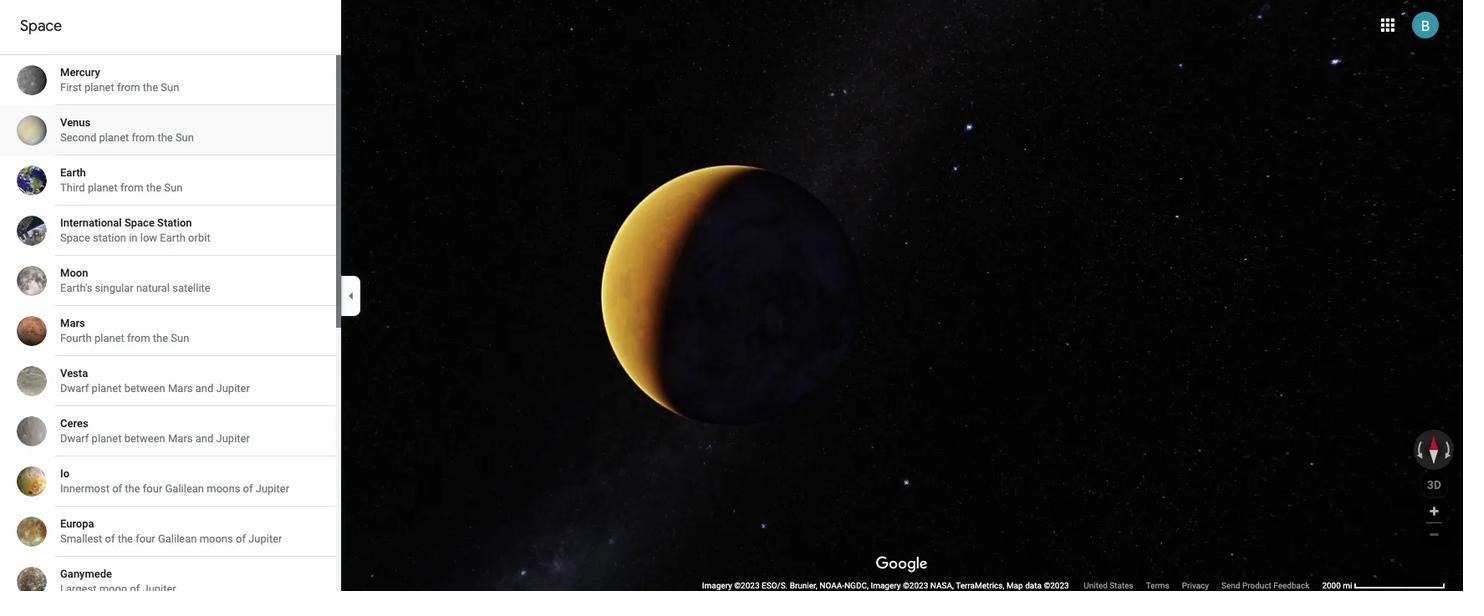 Task type: describe. For each thing, give the bounding box(es) containing it.
international
[[60, 217, 122, 229]]

sun for first planet from the sun
[[161, 81, 179, 94]]

planet for venus
[[99, 131, 129, 144]]

2000 mi button
[[1322, 581, 1446, 590]]

united states button
[[1084, 580, 1134, 591]]

mercury
[[60, 66, 100, 79]]

earth inside earth third planet from the sun
[[60, 166, 86, 179]]

innermost
[[60, 482, 109, 495]]

3d
[[1427, 478, 1442, 491]]

sun for fourth planet from the sun
[[171, 332, 189, 345]]

vesta
[[60, 367, 88, 380]]

feedback
[[1274, 581, 1310, 590]]

ceres dwarf planet between mars and jupiter
[[60, 417, 250, 445]]

jupiter inside io innermost of the four galilean moons of jupiter
[[256, 482, 289, 495]]

0 vertical spatial space
[[20, 17, 62, 36]]

1 ©2023 from the left
[[734, 581, 760, 590]]

jupiter inside vesta dwarf planet between mars and jupiter
[[216, 382, 250, 395]]

europa smallest of the four galilean moons of jupiter
[[60, 518, 282, 545]]

moons for smallest of the four galilean moons of jupiter
[[200, 533, 233, 545]]

planet for mars
[[94, 332, 124, 345]]

noaa-
[[820, 581, 845, 590]]

sun for second planet from the sun
[[176, 131, 194, 144]]

station
[[157, 217, 192, 229]]

from for earth
[[120, 181, 143, 194]]

ngdc,
[[845, 581, 869, 590]]

google maps element
[[0, 0, 1463, 591]]

from for venus
[[132, 131, 155, 144]]

mars fourth planet from the sun
[[60, 317, 189, 345]]

jupiter inside ceres dwarf planet between mars and jupiter
[[216, 432, 250, 445]]

1 imagery from the left
[[702, 581, 732, 590]]

planet for ceres
[[92, 432, 122, 445]]

send product feedback
[[1222, 581, 1310, 590]]

europa
[[60, 518, 94, 530]]

eso/s.
[[762, 581, 788, 590]]

from for mars
[[127, 332, 150, 345]]

io innermost of the four galilean moons of jupiter
[[60, 467, 289, 495]]

dwarf for vesta dwarf planet between mars and jupiter
[[60, 382, 89, 395]]

moon earth's singular natural satellite
[[60, 267, 210, 294]]

low
[[140, 232, 157, 244]]

mi
[[1343, 581, 1353, 590]]

fourth
[[60, 332, 92, 345]]

second
[[60, 131, 96, 144]]

and for vesta dwarf planet between mars and jupiter
[[195, 382, 214, 395]]

io
[[60, 467, 69, 480]]

mars for vesta dwarf planet between mars and jupiter
[[168, 382, 193, 395]]

imagery ©2023 eso/s. brunier, noaa-ngdc, imagery ©2023 nasa, terrametrics, map data ©2023
[[702, 581, 1071, 590]]

satellite
[[172, 282, 210, 294]]

3d button
[[1422, 472, 1447, 497]]

terrametrics,
[[956, 581, 1005, 590]]

ganymede
[[60, 568, 112, 580]]

nasa,
[[930, 581, 954, 590]]

mercury first planet from the sun
[[60, 66, 179, 94]]

dwarf for ceres dwarf planet between mars and jupiter
[[60, 432, 89, 445]]

galilean for smallest
[[158, 533, 197, 545]]

product
[[1243, 581, 1272, 590]]

international space station space station in low earth orbit
[[60, 217, 210, 244]]

united states
[[1084, 581, 1134, 590]]

zoom in image
[[1428, 505, 1441, 518]]

natural
[[136, 282, 170, 294]]

send product feedback button
[[1222, 580, 1310, 591]]

send
[[1222, 581, 1240, 590]]

2000
[[1322, 581, 1341, 590]]

third
[[60, 181, 85, 194]]

singular
[[95, 282, 134, 294]]

ganymede button
[[0, 557, 336, 591]]

terms
[[1146, 581, 1170, 590]]



Task type: locate. For each thing, give the bounding box(es) containing it.
the up station
[[146, 181, 161, 194]]

0 horizontal spatial imagery
[[702, 581, 732, 590]]

in
[[129, 232, 138, 244]]

the for venus second planet from the sun
[[158, 131, 173, 144]]

galilean inside europa smallest of the four galilean moons of jupiter
[[158, 533, 197, 545]]

sun up 'venus second planet from the sun'
[[161, 81, 179, 94]]

1 vertical spatial dwarf
[[60, 432, 89, 445]]

mars up ceres dwarf planet between mars and jupiter
[[168, 382, 193, 395]]

and up io innermost of the four galilean moons of jupiter
[[195, 432, 214, 445]]

imagery
[[702, 581, 732, 590], [871, 581, 901, 590]]

dwarf
[[60, 382, 89, 395], [60, 432, 89, 445]]

1 vertical spatial between
[[124, 432, 165, 445]]

and up ceres dwarf planet between mars and jupiter
[[195, 382, 214, 395]]

dwarf down vesta
[[60, 382, 89, 395]]

moons for innermost of the four galilean moons of jupiter
[[207, 482, 240, 495]]

1 horizontal spatial earth
[[160, 232, 186, 244]]

2 between from the top
[[124, 432, 165, 445]]

earth third planet from the sun
[[60, 166, 183, 194]]

states
[[1110, 581, 1134, 590]]

planet inside vesta dwarf planet between mars and jupiter
[[92, 382, 122, 395]]

data
[[1025, 581, 1042, 590]]

1 horizontal spatial ©2023
[[903, 581, 928, 590]]

mars for ceres dwarf planet between mars and jupiter
[[168, 432, 193, 445]]

station
[[93, 232, 126, 244]]

2 ©2023 from the left
[[903, 581, 928, 590]]

1 and from the top
[[195, 382, 214, 395]]

from up earth third planet from the sun
[[132, 131, 155, 144]]

0 vertical spatial dwarf
[[60, 382, 89, 395]]

the inside mercury first planet from the sun
[[143, 81, 158, 94]]

the inside europa smallest of the four galilean moons of jupiter
[[118, 533, 133, 545]]

space up mercury
[[20, 17, 62, 36]]

galilean up ganymede button
[[158, 533, 197, 545]]

1 vertical spatial galilean
[[158, 533, 197, 545]]

2 dwarf from the top
[[60, 432, 89, 445]]

space up in
[[125, 217, 155, 229]]

©2023 left eso/s.
[[734, 581, 760, 590]]

planet down fourth
[[92, 382, 122, 395]]

between
[[124, 382, 165, 395], [124, 432, 165, 445]]

the inside 'venus second planet from the sun'
[[158, 131, 173, 144]]

2 horizontal spatial ©2023
[[1044, 581, 1069, 590]]

planet inside 'venus second planet from the sun'
[[99, 131, 129, 144]]

map
[[1007, 581, 1023, 590]]

planet for mercury
[[84, 81, 114, 94]]

mars up io innermost of the four galilean moons of jupiter
[[168, 432, 193, 445]]

moons inside io innermost of the four galilean moons of jupiter
[[207, 482, 240, 495]]

vesta dwarf planet between mars and jupiter
[[60, 367, 250, 395]]

planet down mercury
[[84, 81, 114, 94]]

smallest
[[60, 533, 102, 545]]

first
[[60, 81, 82, 94]]

the up vesta dwarf planet between mars and jupiter
[[153, 332, 168, 345]]

dwarf down ceres
[[60, 432, 89, 445]]

2 imagery from the left
[[871, 581, 901, 590]]

1 between from the top
[[124, 382, 165, 395]]

galilean inside io innermost of the four galilean moons of jupiter
[[165, 482, 204, 495]]

1 vertical spatial earth
[[160, 232, 186, 244]]

sun inside earth third planet from the sun
[[164, 181, 183, 194]]

earth up the third
[[60, 166, 86, 179]]

collapse side panel image
[[342, 286, 360, 305]]

the up earth third planet from the sun
[[158, 131, 173, 144]]

between inside ceres dwarf planet between mars and jupiter
[[124, 432, 165, 445]]

four inside io innermost of the four galilean moons of jupiter
[[143, 482, 162, 495]]

jupiter
[[216, 382, 250, 395], [216, 432, 250, 445], [256, 482, 289, 495], [248, 533, 282, 545]]

moons up ganymede button
[[200, 533, 233, 545]]

sun inside mars fourth planet from the sun
[[171, 332, 189, 345]]

the right smallest
[[118, 533, 133, 545]]

sun up earth third planet from the sun
[[176, 131, 194, 144]]

sun inside 'venus second planet from the sun'
[[176, 131, 194, 144]]

the for mars fourth planet from the sun
[[153, 332, 168, 345]]

sun inside mercury first planet from the sun
[[161, 81, 179, 94]]

from inside 'venus second planet from the sun'
[[132, 131, 155, 144]]

the right innermost at left bottom
[[125, 482, 140, 495]]

sun up vesta dwarf planet between mars and jupiter
[[171, 332, 189, 345]]

imagery right the ngdc,
[[871, 581, 901, 590]]

mars
[[60, 317, 85, 329], [168, 382, 193, 395], [168, 432, 193, 445]]

0 vertical spatial and
[[195, 382, 214, 395]]

0 vertical spatial moons
[[207, 482, 240, 495]]

0 vertical spatial mars
[[60, 317, 85, 329]]

footer containing imagery ©2023 eso/s. brunier, noaa-ngdc, imagery ©2023 nasa, terrametrics, map data ©2023
[[702, 580, 1322, 591]]

3 ©2023 from the left
[[1044, 581, 1069, 590]]

earth down station
[[160, 232, 186, 244]]

dwarf inside ceres dwarf planet between mars and jupiter
[[60, 432, 89, 445]]

moon
[[60, 267, 88, 279]]

venus
[[60, 116, 91, 129]]

planet right fourth
[[94, 332, 124, 345]]

galilean for innermost
[[165, 482, 204, 495]]

dwarf inside vesta dwarf planet between mars and jupiter
[[60, 382, 89, 395]]

between for ceres
[[124, 432, 165, 445]]

2000 mi
[[1322, 581, 1353, 590]]

four up ganymede button
[[136, 533, 155, 545]]

©2023 right data
[[1044, 581, 1069, 590]]

the inside mars fourth planet from the sun
[[153, 332, 168, 345]]

between for vesta
[[124, 382, 165, 395]]

0 vertical spatial between
[[124, 382, 165, 395]]

0 horizontal spatial ©2023
[[734, 581, 760, 590]]

mars inside mars fourth planet from the sun
[[60, 317, 85, 329]]

planet
[[84, 81, 114, 94], [99, 131, 129, 144], [88, 181, 118, 194], [94, 332, 124, 345], [92, 382, 122, 395], [92, 432, 122, 445]]

planet for vesta
[[92, 382, 122, 395]]

and inside ceres dwarf planet between mars and jupiter
[[195, 432, 214, 445]]

planet inside mercury first planet from the sun
[[84, 81, 114, 94]]

four up europa smallest of the four galilean moons of jupiter
[[143, 482, 162, 495]]

from for mercury
[[117, 81, 140, 94]]

the for earth third planet from the sun
[[146, 181, 161, 194]]

from inside earth third planet from the sun
[[120, 181, 143, 194]]

0 vertical spatial galilean
[[165, 482, 204, 495]]

planet right second
[[99, 131, 129, 144]]

1 horizontal spatial imagery
[[871, 581, 901, 590]]

space
[[20, 17, 62, 36], [125, 217, 155, 229], [60, 232, 90, 244]]

©2023 left nasa,
[[903, 581, 928, 590]]

terms button
[[1146, 580, 1170, 591]]

planet inside earth third planet from the sun
[[88, 181, 118, 194]]

the for mercury first planet from the sun
[[143, 81, 158, 94]]

moons up europa smallest of the four galilean moons of jupiter
[[207, 482, 240, 495]]

between inside vesta dwarf planet between mars and jupiter
[[124, 382, 165, 395]]

planet for earth
[[88, 181, 118, 194]]

four for innermost
[[143, 482, 162, 495]]

and
[[195, 382, 214, 395], [195, 432, 214, 445]]

2 and from the top
[[195, 432, 214, 445]]

planet inside ceres dwarf planet between mars and jupiter
[[92, 432, 122, 445]]

0 vertical spatial four
[[143, 482, 162, 495]]

0 horizontal spatial earth
[[60, 166, 86, 179]]

galilean up europa smallest of the four galilean moons of jupiter
[[165, 482, 204, 495]]

footer inside google maps element
[[702, 580, 1322, 591]]

1 vertical spatial space
[[125, 217, 155, 229]]

sun for third planet from the sun
[[164, 181, 183, 194]]

1 dwarf from the top
[[60, 382, 89, 395]]

2 vertical spatial mars
[[168, 432, 193, 445]]

planet right the third
[[88, 181, 118, 194]]

space main content
[[0, 0, 341, 591]]

united
[[1084, 581, 1108, 590]]

four for smallest
[[136, 533, 155, 545]]

mars up fourth
[[60, 317, 85, 329]]

from inside mars fourth planet from the sun
[[127, 332, 150, 345]]

moons inside europa smallest of the four galilean moons of jupiter
[[200, 533, 233, 545]]

planet inside mars fourth planet from the sun
[[94, 332, 124, 345]]

privacy button
[[1182, 580, 1209, 591]]

2 vertical spatial space
[[60, 232, 90, 244]]

the inside earth third planet from the sun
[[146, 181, 161, 194]]

from up 'venus second planet from the sun'
[[117, 81, 140, 94]]

1 vertical spatial and
[[195, 432, 214, 445]]

1 vertical spatial four
[[136, 533, 155, 545]]

orbit
[[188, 232, 210, 244]]

1 vertical spatial mars
[[168, 382, 193, 395]]

from
[[117, 81, 140, 94], [132, 131, 155, 144], [120, 181, 143, 194], [127, 332, 150, 345]]

imagery left eso/s.
[[702, 581, 732, 590]]

sun
[[161, 81, 179, 94], [176, 131, 194, 144], [164, 181, 183, 194], [171, 332, 189, 345]]

between up io innermost of the four galilean moons of jupiter
[[124, 432, 165, 445]]

from up international space station space station in low earth orbit
[[120, 181, 143, 194]]

space down the international
[[60, 232, 90, 244]]

earth inside international space station space station in low earth orbit
[[160, 232, 186, 244]]

google account: brad klo  
(klobrad84@gmail.com) image
[[1412, 11, 1439, 38]]

planet up innermost at left bottom
[[92, 432, 122, 445]]

between up ceres dwarf planet between mars and jupiter
[[124, 382, 165, 395]]

and inside vesta dwarf planet between mars and jupiter
[[195, 382, 214, 395]]

venus second planet from the sun
[[60, 116, 194, 144]]

sun up station
[[164, 181, 183, 194]]

from inside mercury first planet from the sun
[[117, 81, 140, 94]]

four
[[143, 482, 162, 495], [136, 533, 155, 545]]

the up 'venus second planet from the sun'
[[143, 81, 158, 94]]

the
[[143, 81, 158, 94], [158, 131, 173, 144], [146, 181, 161, 194], [153, 332, 168, 345], [125, 482, 140, 495], [118, 533, 133, 545]]

©2023
[[734, 581, 760, 590], [903, 581, 928, 590], [1044, 581, 1069, 590]]

galilean
[[165, 482, 204, 495], [158, 533, 197, 545]]

mars inside vesta dwarf planet between mars and jupiter
[[168, 382, 193, 395]]

jupiter inside europa smallest of the four galilean moons of jupiter
[[248, 533, 282, 545]]

1 vertical spatial moons
[[200, 533, 233, 545]]

four inside europa smallest of the four galilean moons of jupiter
[[136, 533, 155, 545]]

of
[[112, 482, 122, 495], [243, 482, 253, 495], [105, 533, 115, 545], [236, 533, 246, 545]]

and for ceres dwarf planet between mars and jupiter
[[195, 432, 214, 445]]

earth
[[60, 166, 86, 179], [160, 232, 186, 244]]

from up vesta dwarf planet between mars and jupiter
[[127, 332, 150, 345]]

the inside io innermost of the four galilean moons of jupiter
[[125, 482, 140, 495]]

privacy
[[1182, 581, 1209, 590]]

footer
[[702, 580, 1322, 591]]

earth's
[[60, 282, 92, 294]]

ceres
[[60, 417, 88, 430]]

mars inside ceres dwarf planet between mars and jupiter
[[168, 432, 193, 445]]

zoom out image
[[1428, 528, 1441, 541]]

moons
[[207, 482, 240, 495], [200, 533, 233, 545]]

brunier,
[[790, 581, 818, 590]]

0 vertical spatial earth
[[60, 166, 86, 179]]



Task type: vqa. For each thing, say whether or not it's contained in the screenshot.


